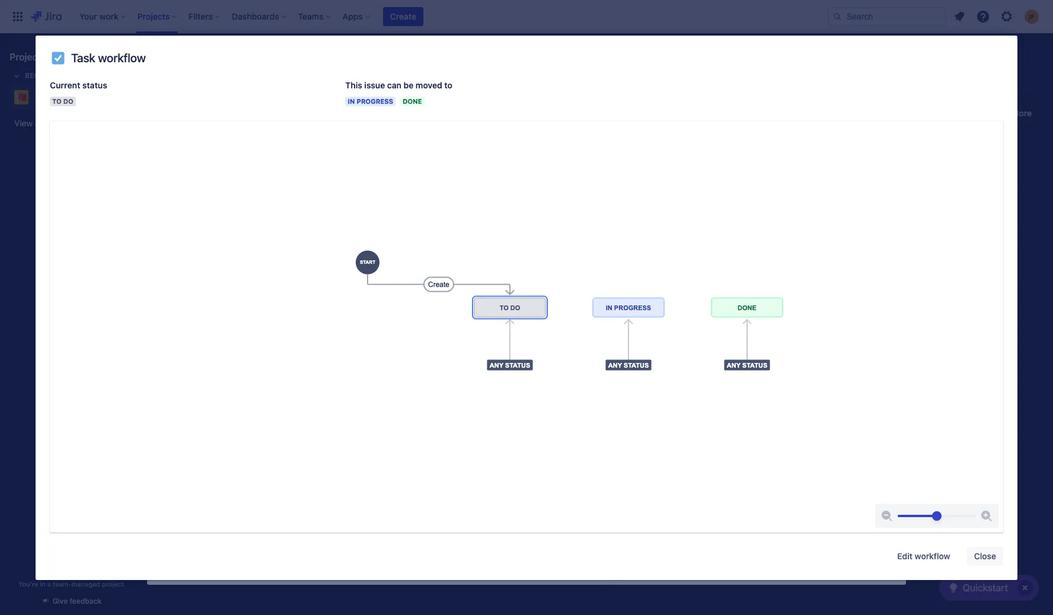 Task type: vqa. For each thing, say whether or not it's contained in the screenshot.
group
no



Task type: describe. For each thing, give the bounding box(es) containing it.
1 vertical spatial in
[[648, 120, 655, 128]]

and
[[306, 534, 320, 544]]

task workflow
[[71, 51, 146, 65]]

create button
[[383, 7, 424, 26]]

this
[[345, 80, 362, 90]]

a inside button
[[262, 113, 267, 123]]

current
[[50, 80, 80, 90]]

forms link
[[371, 69, 401, 90]]

managed
[[71, 580, 100, 588]]

issue for link
[[361, 113, 381, 123]]

issue inside the add a child issue button
[[290, 113, 310, 123]]

team-
[[53, 580, 71, 588]]

check image
[[947, 581, 961, 595]]

link
[[342, 113, 359, 123]]

0 vertical spatial in
[[348, 97, 355, 105]]

current status
[[50, 80, 107, 90]]

issues link
[[448, 69, 478, 90]]

Zoom level range field
[[898, 504, 976, 528]]

include
[[757, 364, 784, 374]]

uk
[[292, 534, 304, 544]]

issue for this
[[364, 80, 385, 90]]

zoom out image
[[880, 509, 895, 523]]

view all projects
[[14, 118, 77, 128]]

dismiss quickstart image
[[1016, 578, 1035, 597]]

projects
[[46, 118, 77, 128]]

you're in a team-managed project
[[18, 580, 124, 588]]

do
[[63, 97, 73, 105]]

status
[[82, 80, 107, 90]]

newest
[[529, 352, 558, 362]]

due
[[646, 319, 660, 328]]

date
[[661, 319, 677, 328]]

newest first
[[529, 352, 576, 362]]

issues
[[451, 74, 476, 84]]

here
[[192, 534, 210, 544]]

labels
[[646, 293, 668, 302]]

to do
[[52, 97, 73, 105]]

primary element
[[7, 0, 828, 33]]

view
[[14, 118, 33, 128]]

create banner
[[0, 0, 1054, 33]]

logged
[[774, 346, 801, 357]]

issues
[[807, 364, 831, 374]]

.
[[350, 534, 353, 544]]

include child issues
[[757, 364, 831, 374]]

this issue can be moved to
[[345, 80, 453, 90]]

view all projects link
[[9, 113, 133, 134]]

projects
[[9, 52, 46, 62]]

close
[[974, 551, 997, 561]]

in
[[40, 580, 45, 588]]

0 horizontal spatial in progress
[[348, 97, 393, 105]]

wear
[[63, 92, 83, 102]]

search image
[[833, 12, 842, 21]]

1 horizontal spatial child
[[787, 364, 805, 374]]

zoom in image
[[980, 509, 994, 523]]

weary
[[36, 92, 60, 102]]

timeline link
[[324, 69, 362, 90]]

add a child issue
[[244, 113, 310, 123]]

collapse recent projects image
[[9, 69, 24, 83]]

1 vertical spatial in progress
[[648, 120, 693, 128]]

james peterson image
[[279, 104, 298, 123]]

pages link
[[410, 69, 439, 90]]

child inside button
[[269, 113, 288, 123]]

quickstart button
[[939, 575, 1039, 601]]

give
[[53, 597, 68, 606]]

due date
[[646, 319, 677, 328]]

all
[[35, 118, 43, 128]]

workflow for edit workflow
[[915, 551, 951, 561]]



Task type: locate. For each thing, give the bounding box(es) containing it.
0 horizontal spatial progress
[[357, 97, 393, 105]]

here is the link for palace uk and adidas .
[[192, 534, 353, 544]]

forms
[[373, 74, 398, 84]]

tab list containing timeline
[[149, 69, 1046, 90]]

a right add
[[262, 113, 267, 123]]

close button
[[967, 547, 1004, 566]]

edit
[[898, 551, 913, 561]]

jira image
[[31, 9, 62, 23], [31, 9, 62, 23]]

Child issues field
[[167, 263, 594, 285]]

for
[[251, 534, 261, 544]]

0 horizontal spatial child
[[269, 113, 288, 123]]

0 horizontal spatial a
[[47, 580, 51, 588]]

0 vertical spatial workflow
[[98, 51, 146, 65]]

1 vertical spatial progress
[[657, 120, 693, 128]]

a
[[262, 113, 267, 123], [47, 580, 51, 588]]

none for due date
[[742, 319, 763, 329]]

1 vertical spatial child
[[787, 364, 805, 374]]

is
[[213, 534, 219, 544]]

in left fields
[[648, 120, 655, 128]]

1 horizontal spatial in progress
[[648, 120, 693, 128]]

pages
[[412, 74, 436, 84]]

1 horizontal spatial a
[[262, 113, 267, 123]]

0 vertical spatial in progress
[[348, 97, 393, 105]]

child down logged
[[787, 364, 805, 374]]

none for labels
[[742, 292, 763, 303]]

none
[[742, 292, 763, 303], [742, 319, 763, 329]]

0 vertical spatial a
[[262, 113, 267, 123]]

weary wear fashion
[[36, 92, 115, 102]]

time
[[755, 346, 772, 357]]

progress
[[357, 97, 393, 105], [657, 120, 693, 128]]

Search field
[[828, 7, 947, 26]]

to
[[444, 80, 453, 90]]

in down this
[[348, 97, 355, 105]]

0 vertical spatial child
[[269, 113, 288, 123]]

recent
[[25, 71, 54, 80]]

a right in
[[47, 580, 51, 588]]

task
[[71, 51, 95, 65]]

edit workflow
[[898, 551, 951, 561]]

issue left the can
[[364, 80, 385, 90]]

link issue button
[[322, 109, 389, 128]]

newest first button
[[522, 350, 595, 364]]

0 horizontal spatial workflow
[[98, 51, 146, 65]]

1 none from the top
[[742, 292, 763, 303]]

adidas
[[322, 534, 350, 544]]

1 vertical spatial workflow
[[915, 551, 951, 561]]

dialog containing attach
[[147, 40, 906, 615]]

child right add
[[269, 113, 288, 123]]

pinned
[[646, 119, 674, 129]]

in progress
[[348, 97, 393, 105], [648, 120, 693, 128]]

give feedback
[[53, 597, 102, 606]]

done
[[403, 97, 422, 105]]

1 horizontal spatial in
[[648, 120, 655, 128]]

add people image
[[305, 106, 319, 120]]

1 horizontal spatial workflow
[[915, 551, 951, 561]]

1 vertical spatial a
[[47, 580, 51, 588]]

hide message image
[[875, 117, 889, 131]]

be
[[404, 80, 414, 90]]

no time logged
[[742, 346, 801, 357]]

timeline
[[326, 74, 359, 84]]

child
[[269, 113, 288, 123], [787, 364, 805, 374]]

2 none from the top
[[742, 319, 763, 329]]

workflow inside button
[[915, 551, 951, 561]]

create
[[390, 11, 416, 21]]

quickstart
[[963, 583, 1008, 593]]

fields
[[676, 119, 698, 129]]

first
[[560, 352, 576, 362]]

attach
[[186, 113, 212, 123]]

to
[[52, 97, 62, 105]]

issue right add
[[290, 113, 310, 123]]

1 vertical spatial none
[[742, 319, 763, 329]]

workflow
[[98, 51, 146, 65], [915, 551, 951, 561]]

you're
[[18, 580, 38, 588]]

1 horizontal spatial progress
[[657, 120, 693, 128]]

details element
[[638, 163, 895, 191]]

dialog
[[147, 40, 906, 615]]

feedback
[[70, 597, 102, 606]]

no
[[742, 346, 753, 357]]

link
[[235, 534, 248, 544]]

palace
[[263, 534, 290, 544]]

Search board text field
[[158, 105, 248, 122]]

attach button
[[166, 109, 219, 128]]

0 horizontal spatial in
[[348, 97, 355, 105]]

workflow for task workflow
[[98, 51, 146, 65]]

issue right link
[[361, 113, 381, 123]]

0 vertical spatial none
[[742, 292, 763, 303]]

moved
[[416, 80, 442, 90]]

project
[[102, 580, 124, 588]]

0 vertical spatial progress
[[357, 97, 393, 105]]

workflow up status
[[98, 51, 146, 65]]

the
[[221, 534, 233, 544]]

add a child issue button
[[224, 109, 317, 128]]

pinned fields
[[646, 119, 698, 129]]

can
[[387, 80, 402, 90]]

add
[[244, 113, 260, 123]]

give feedback button
[[34, 591, 109, 611]]

fashion
[[85, 92, 115, 102]]

weary wear fashion link
[[9, 85, 128, 109]]

edit workflow button
[[891, 547, 958, 566]]

tab list
[[149, 69, 1046, 90]]

issue inside link issue 'button'
[[361, 113, 381, 123]]

link issue
[[342, 113, 381, 123]]

workflow right the edit
[[915, 551, 951, 561]]

issue
[[364, 80, 385, 90], [290, 113, 310, 123], [361, 113, 381, 123]]

in
[[348, 97, 355, 105], [648, 120, 655, 128]]



